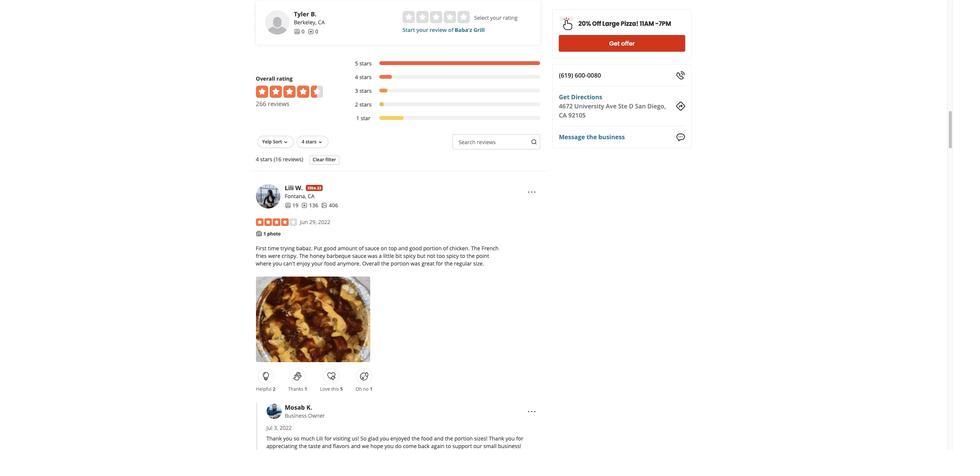 Task type: locate. For each thing, give the bounding box(es) containing it.
small
[[484, 443, 497, 451]]

2 horizontal spatial 4
[[355, 73, 358, 81]]

back
[[418, 443, 430, 451]]

ca inside elite 23 fontana, ca
[[308, 193, 315, 200]]

the right message
[[587, 133, 597, 142]]

baba'z
[[455, 26, 472, 33]]

1 vertical spatial lili
[[316, 436, 323, 443]]

2 0 from the left
[[315, 28, 318, 35]]

food inside "first time trying babaz. put good amount of sauce on top and good portion of chicken. the french fries were crispy. the honey barbeque sauce was a little bit spicy but not too spicy to the point where you can't enjoy your food anymore. overall the portion was great for the regular size."
[[324, 260, 336, 268]]

0 horizontal spatial get
[[559, 93, 570, 101]]

good up barbeque
[[324, 245, 336, 252]]

16 friends v2 image for lili w.
[[285, 203, 291, 209]]

None radio
[[416, 11, 429, 23], [444, 11, 456, 23], [416, 11, 429, 23], [444, 11, 456, 23]]

1
[[356, 115, 360, 122], [264, 231, 266, 237], [305, 387, 307, 393], [370, 387, 373, 393]]

search image
[[531, 139, 537, 145]]

16 chevron down v2 image
[[283, 139, 289, 145], [317, 139, 323, 145]]

food
[[324, 260, 336, 268], [421, 436, 433, 443]]

16 friends v2 image down berkeley,
[[294, 28, 300, 35]]

5 right this
[[340, 387, 343, 393]]

0 vertical spatial food
[[324, 260, 336, 268]]

time
[[268, 245, 279, 252]]

4 stars up 3 stars
[[355, 73, 372, 81]]

0 vertical spatial reviews
[[268, 100, 290, 108]]

trying
[[281, 245, 295, 252]]

pizza!
[[621, 19, 639, 28]]

sauce up 'a'
[[365, 245, 380, 252]]

get inside get directions 4672 university ave ste d san diego, ca 92105
[[559, 93, 570, 101]]

you up hope
[[380, 436, 389, 443]]

(1 reaction) element right thanks on the left bottom
[[305, 387, 307, 393]]

0 vertical spatial friends element
[[294, 28, 305, 35]]

the up enjoy
[[299, 253, 308, 260]]

2 vertical spatial 4
[[256, 156, 259, 163]]

1 horizontal spatial was
[[411, 260, 420, 268]]

0 horizontal spatial spicy
[[403, 253, 416, 260]]

overall down 'a'
[[362, 260, 380, 268]]

thank up "small"
[[489, 436, 504, 443]]

2 vertical spatial portion
[[455, 436, 473, 443]]

for left visiting
[[325, 436, 332, 443]]

not
[[427, 253, 435, 260]]

1 horizontal spatial get
[[609, 39, 620, 48]]

0 vertical spatial 4 stars
[[355, 73, 372, 81]]

to up regular
[[460, 253, 465, 260]]

4 stars inside popup button
[[302, 139, 317, 145]]

0 horizontal spatial 2
[[273, 387, 275, 393]]

0 horizontal spatial rating
[[277, 75, 293, 82]]

clear filter
[[313, 157, 336, 163]]

reviews
[[268, 100, 290, 108], [477, 139, 496, 146]]

4 inside 4 stars popup button
[[302, 139, 305, 145]]

1 vertical spatial friends element
[[285, 202, 299, 210]]

too
[[437, 253, 445, 260]]

1 vertical spatial the
[[299, 253, 308, 260]]

2022 right 29,
[[318, 219, 330, 226]]

filter reviews by 1 star rating element
[[347, 115, 540, 122]]

1 right 16 camera v2 image
[[264, 231, 266, 237]]

lili w. link
[[285, 184, 303, 192]]

1 horizontal spatial for
[[436, 260, 443, 268]]

get left offer
[[609, 39, 620, 48]]

4 inside filter reviews by 4 stars rating element
[[355, 73, 358, 81]]

2 right helpful
[[273, 387, 275, 393]]

get directions link
[[559, 93, 603, 101]]

reviews element for lili w.
[[302, 202, 318, 210]]

0 vertical spatial ca
[[318, 19, 325, 26]]

(1 reaction) element
[[305, 387, 307, 393], [370, 387, 373, 393]]

1 vertical spatial 4 stars
[[302, 139, 317, 145]]

0 vertical spatial the
[[471, 245, 480, 252]]

1 vertical spatial 4
[[302, 139, 305, 145]]

size.
[[473, 260, 484, 268]]

ca down elite
[[308, 193, 315, 200]]

1 horizontal spatial rating
[[503, 14, 518, 21]]

5 up 3
[[355, 60, 358, 67]]

your right "start"
[[417, 26, 428, 33]]

2 horizontal spatial ca
[[559, 111, 567, 120]]

0 horizontal spatial 16 chevron down v2 image
[[283, 139, 289, 145]]

1 vertical spatial 5
[[340, 387, 343, 393]]

lili w.
[[285, 184, 303, 192]]

portion up not at the bottom of the page
[[423, 245, 442, 252]]

the down much at the left of page
[[299, 443, 307, 451]]

0 horizontal spatial 4
[[256, 156, 259, 163]]

rating right select on the top of the page
[[503, 14, 518, 21]]

(1 reaction) element for thanks 1
[[305, 387, 307, 393]]

1 vertical spatial was
[[411, 260, 420, 268]]

and up 'bit'
[[399, 245, 408, 252]]

16 review v2 image
[[302, 203, 308, 209]]

ca right berkeley,
[[318, 19, 325, 26]]

0 vertical spatial reviews element
[[308, 28, 318, 35]]

spicy down chicken.
[[447, 253, 459, 260]]

a
[[379, 253, 382, 260]]

ca inside tyler b. berkeley, ca
[[318, 19, 325, 26]]

was left 'a'
[[368, 253, 378, 260]]

message the business button
[[559, 133, 625, 142]]

2022 inside jul 3, 2022 thank you so much lili for visiting us! so glad you enjoyed the food and the portion sizes! thank you for appreciating the taste and flavors and we hope you do come back again to support our small business!
[[280, 425, 292, 432]]

0 vertical spatial was
[[368, 253, 378, 260]]

4 stars up clear at the left
[[302, 139, 317, 145]]

1 horizontal spatial 16 friends v2 image
[[294, 28, 300, 35]]

1 horizontal spatial spicy
[[447, 253, 459, 260]]

photo of mosab k. image
[[267, 404, 282, 420]]

1 horizontal spatial food
[[421, 436, 433, 443]]

0 horizontal spatial 0
[[302, 28, 305, 35]]

0 vertical spatial your
[[490, 14, 502, 21]]

2022 right 3,
[[280, 425, 292, 432]]

16 chevron down v2 image up clear at the left
[[317, 139, 323, 145]]

(2 reactions) element
[[273, 387, 275, 393]]

24 phone v2 image
[[676, 71, 685, 80]]

0 horizontal spatial 4 stars
[[302, 139, 317, 145]]

photo
[[267, 231, 281, 237]]

0 vertical spatial 4
[[355, 73, 358, 81]]

rating element
[[403, 11, 470, 23]]

message the business
[[559, 133, 625, 142]]

food down barbeque
[[324, 260, 336, 268]]

1 horizontal spatial lili
[[316, 436, 323, 443]]

sauce
[[365, 245, 380, 252], [352, 253, 367, 260]]

yelp sort
[[262, 139, 282, 145]]

reviews right search
[[477, 139, 496, 146]]

1 horizontal spatial overall
[[362, 260, 380, 268]]

reviews down 4.5 star rating image
[[268, 100, 290, 108]]

university
[[575, 102, 604, 111]]

5
[[355, 60, 358, 67], [340, 387, 343, 393]]

reviews element
[[308, 28, 318, 35], [302, 202, 318, 210]]

little
[[383, 253, 394, 260]]

your for start
[[417, 26, 428, 33]]

your right select on the top of the page
[[490, 14, 502, 21]]

sauce up anymore.
[[352, 253, 367, 260]]

spicy
[[403, 253, 416, 260], [447, 253, 459, 260]]

french
[[482, 245, 499, 252]]

0 vertical spatial sauce
[[365, 245, 380, 252]]

3
[[355, 87, 358, 94]]

1 horizontal spatial thank
[[489, 436, 504, 443]]

to right again
[[446, 443, 451, 451]]

2 thank from the left
[[489, 436, 504, 443]]

2 vertical spatial ca
[[308, 193, 315, 200]]

reviews element down berkeley,
[[308, 28, 318, 35]]

1 (1 reaction) element from the left
[[305, 387, 307, 393]]

and right taste
[[322, 443, 332, 451]]

the up regular
[[467, 253, 475, 260]]

0 horizontal spatial portion
[[391, 260, 409, 268]]

your down honey
[[312, 260, 323, 268]]

directions
[[571, 93, 603, 101]]

1 vertical spatial your
[[417, 26, 428, 33]]

flavors
[[333, 443, 350, 451]]

lili
[[285, 184, 294, 192], [316, 436, 323, 443]]

1 good from the left
[[324, 245, 336, 252]]

first time trying babaz. put good amount of sauce on top and good portion of chicken. the french fries were crispy. the honey barbeque sauce was a little bit spicy but not too spicy to the point where you can't enjoy your food anymore. overall the portion was great for the regular size.
[[256, 245, 499, 268]]

good up but
[[409, 245, 422, 252]]

0 horizontal spatial lili
[[285, 184, 294, 192]]

the up point
[[471, 245, 480, 252]]

off
[[592, 19, 601, 28]]

lili up taste
[[316, 436, 323, 443]]

do
[[395, 443, 402, 451]]

1 horizontal spatial ca
[[318, 19, 325, 26]]

1 horizontal spatial portion
[[423, 245, 442, 252]]

star
[[361, 115, 370, 122]]

1 vertical spatial rating
[[277, 75, 293, 82]]

1 horizontal spatial to
[[460, 253, 465, 260]]

thanks
[[288, 387, 304, 393]]

0 vertical spatial 2
[[355, 101, 358, 108]]

get inside button
[[609, 39, 620, 48]]

0 horizontal spatial overall
[[256, 75, 275, 82]]

filter reviews by 5 stars rating element
[[347, 60, 540, 67]]

16 review v2 image
[[308, 28, 314, 35]]

2022 for 3,
[[280, 425, 292, 432]]

0 vertical spatial rating
[[503, 14, 518, 21]]

1 vertical spatial sauce
[[352, 253, 367, 260]]

0 horizontal spatial 2022
[[280, 425, 292, 432]]

1 vertical spatial 2022
[[280, 425, 292, 432]]

(1 reaction) element right no
[[370, 387, 373, 393]]

sizes!
[[474, 436, 488, 443]]

stars for 4 stars popup button
[[306, 139, 317, 145]]

1 horizontal spatial 0
[[315, 28, 318, 35]]

get directions 4672 university ave ste d san diego, ca 92105
[[559, 93, 666, 120]]

1 16 chevron down v2 image from the left
[[283, 139, 289, 145]]

yelp
[[262, 139, 272, 145]]

2 vertical spatial your
[[312, 260, 323, 268]]

food up back
[[421, 436, 433, 443]]

1 vertical spatial get
[[559, 93, 570, 101]]

overall up 266
[[256, 75, 275, 82]]

0 horizontal spatial 16 friends v2 image
[[285, 203, 291, 209]]

4.5 star rating image
[[256, 86, 323, 98]]

rating up 4.5 star rating image
[[277, 75, 293, 82]]

you
[[273, 260, 282, 268], [283, 436, 292, 443], [380, 436, 389, 443], [506, 436, 515, 443], [385, 443, 394, 451]]

2
[[355, 101, 358, 108], [273, 387, 275, 393]]

0 horizontal spatial good
[[324, 245, 336, 252]]

1 horizontal spatial 4 stars
[[355, 73, 372, 81]]

put
[[314, 245, 322, 252]]

2 horizontal spatial your
[[490, 14, 502, 21]]

0 horizontal spatial 5
[[340, 387, 343, 393]]

the up come
[[412, 436, 420, 443]]

you down were
[[273, 260, 282, 268]]

and
[[399, 245, 408, 252], [434, 436, 444, 443], [322, 443, 332, 451], [351, 443, 361, 451]]

0 vertical spatial 5
[[355, 60, 358, 67]]

4 left (16
[[256, 156, 259, 163]]

reviews element right 19
[[302, 202, 318, 210]]

0 vertical spatial to
[[460, 253, 465, 260]]

0 horizontal spatial your
[[312, 260, 323, 268]]

for down the too
[[436, 260, 443, 268]]

stars inside popup button
[[306, 139, 317, 145]]

4 stars (16 reviews)
[[256, 156, 303, 163]]

92105
[[569, 111, 586, 120]]

glad
[[368, 436, 379, 443]]

2 spicy from the left
[[447, 253, 459, 260]]

4 stars for 4 stars popup button
[[302, 139, 317, 145]]

so
[[361, 436, 367, 443]]

1 horizontal spatial 16 chevron down v2 image
[[317, 139, 323, 145]]

0 vertical spatial 16 friends v2 image
[[294, 28, 300, 35]]

spicy right 'bit'
[[403, 253, 416, 260]]

lili left "w."
[[285, 184, 294, 192]]

None radio
[[403, 11, 415, 23], [430, 11, 442, 23], [458, 11, 470, 23], [403, 11, 415, 23], [430, 11, 442, 23], [458, 11, 470, 23]]

this
[[331, 387, 339, 393]]

1 horizontal spatial 2
[[355, 101, 358, 108]]

1 horizontal spatial 2022
[[318, 219, 330, 226]]

stars for "filter reviews by 5 stars rating" element
[[360, 60, 372, 67]]

get up 4672 at the top right of the page
[[559, 93, 570, 101]]

helpful 2
[[256, 387, 275, 393]]

filter reviews by 4 stars rating element
[[347, 73, 540, 81]]

friends element down berkeley,
[[294, 28, 305, 35]]

0 horizontal spatial (1 reaction) element
[[305, 387, 307, 393]]

2 (1 reaction) element from the left
[[370, 387, 373, 393]]

0 horizontal spatial ca
[[308, 193, 315, 200]]

0 vertical spatial lili
[[285, 184, 294, 192]]

1 vertical spatial to
[[446, 443, 451, 451]]

filter reviews by 2 stars rating element
[[347, 101, 540, 109]]

4 stars button
[[297, 136, 328, 148]]

0 horizontal spatial was
[[368, 253, 378, 260]]

friends element containing 19
[[285, 202, 299, 210]]

was down but
[[411, 260, 420, 268]]

come
[[403, 443, 417, 451]]

16 chevron down v2 image inside yelp sort popup button
[[283, 139, 289, 145]]

friends element
[[294, 28, 305, 35], [285, 202, 299, 210]]

our
[[474, 443, 482, 451]]

for
[[436, 260, 443, 268], [325, 436, 332, 443], [516, 436, 524, 443]]

the down little at the left of the page
[[381, 260, 390, 268]]

1 vertical spatial reviews
[[477, 139, 496, 146]]

on
[[381, 245, 387, 252]]

get for get offer
[[609, 39, 620, 48]]

1 horizontal spatial 4
[[302, 139, 305, 145]]

portion down 'bit'
[[391, 260, 409, 268]]

16 chevron down v2 image inside 4 stars popup button
[[317, 139, 323, 145]]

thank down 3,
[[267, 436, 282, 443]]

for up business!
[[516, 436, 524, 443]]

1 horizontal spatial (1 reaction) element
[[370, 387, 373, 393]]

1 vertical spatial overall
[[362, 260, 380, 268]]

san
[[635, 102, 646, 111]]

(619)
[[559, 71, 573, 80]]

0 vertical spatial get
[[609, 39, 620, 48]]

1 horizontal spatial good
[[409, 245, 422, 252]]

the down the too
[[445, 260, 453, 268]]

1 thank from the left
[[267, 436, 282, 443]]

4 up "reviews)"
[[302, 139, 305, 145]]

stars for filter reviews by 2 stars rating element
[[360, 101, 372, 108]]

owner
[[308, 413, 325, 420]]

diego,
[[648, 102, 666, 111]]

friends element containing 0
[[294, 28, 305, 35]]

1 vertical spatial 2
[[273, 387, 275, 393]]

2 down 3
[[355, 101, 358, 108]]

chicken.
[[450, 245, 470, 252]]

thank
[[267, 436, 282, 443], [489, 436, 504, 443]]

0 right 16 review v2 image
[[315, 28, 318, 35]]

4 for filter reviews by 4 stars rating element
[[355, 73, 358, 81]]

1 vertical spatial 16 friends v2 image
[[285, 203, 291, 209]]

1 photo link
[[264, 231, 281, 237]]

16 chevron down v2 image right sort
[[283, 139, 289, 145]]

1 vertical spatial reviews element
[[302, 202, 318, 210]]

visiting
[[333, 436, 351, 443]]

reviews element containing 0
[[308, 28, 318, 35]]

jun
[[300, 219, 308, 226]]

0 horizontal spatial thank
[[267, 436, 282, 443]]

1 left star
[[356, 115, 360, 122]]

elite 23 link
[[306, 185, 323, 191]]

lili inside jul 3, 2022 thank you so much lili for visiting us! so glad you enjoyed the food and the portion sizes! thank you for appreciating the taste and flavors and we hope you do come back again to support our small business!
[[316, 436, 323, 443]]

1 horizontal spatial your
[[417, 26, 428, 33]]

20% off large pizza! 11am -7pm
[[579, 19, 671, 28]]

4 stars
[[355, 73, 372, 81], [302, 139, 317, 145]]

the
[[471, 245, 480, 252], [299, 253, 308, 260]]

0 horizontal spatial food
[[324, 260, 336, 268]]

0 vertical spatial portion
[[423, 245, 442, 252]]

0 left 16 review v2 image
[[302, 28, 305, 35]]

4 up 3
[[355, 73, 358, 81]]

16 friends v2 image
[[294, 28, 300, 35], [285, 203, 291, 209]]

1 vertical spatial ca
[[559, 111, 567, 120]]

reviews element containing 136
[[302, 202, 318, 210]]

2 16 chevron down v2 image from the left
[[317, 139, 323, 145]]

0 horizontal spatial reviews
[[268, 100, 290, 108]]

portion up 'support'
[[455, 436, 473, 443]]

4
[[355, 73, 358, 81], [302, 139, 305, 145], [256, 156, 259, 163]]

and inside "first time trying babaz. put good amount of sauce on top and good portion of chicken. the french fries were crispy. the honey barbeque sauce was a little bit spicy but not too spicy to the point where you can't enjoy your food anymore. overall the portion was great for the regular size."
[[399, 245, 408, 252]]

friends element down fontana,
[[285, 202, 299, 210]]

top
[[389, 245, 397, 252]]

of right review at the top
[[448, 26, 454, 33]]

hope
[[371, 443, 383, 451]]

crispy.
[[282, 253, 298, 260]]

2022 for 29,
[[318, 219, 330, 226]]

16 friends v2 image left 19
[[285, 203, 291, 209]]

16 chevron down v2 image for stars
[[317, 139, 323, 145]]

2 horizontal spatial portion
[[455, 436, 473, 443]]

16 friends v2 image for tyler b.
[[294, 28, 300, 35]]

ca down 4672 at the top right of the page
[[559, 111, 567, 120]]

you up business!
[[506, 436, 515, 443]]

(5 reactions) element
[[340, 387, 343, 393]]

19
[[292, 202, 299, 209]]

0 horizontal spatial to
[[446, 443, 451, 451]]

23
[[317, 186, 321, 191]]

  text field
[[453, 134, 540, 150]]

1 star
[[356, 115, 370, 122]]

0 vertical spatial 2022
[[318, 219, 330, 226]]

ste
[[618, 102, 628, 111]]

1 vertical spatial food
[[421, 436, 433, 443]]

1 horizontal spatial reviews
[[477, 139, 496, 146]]



Task type: vqa. For each thing, say whether or not it's contained in the screenshot.
Reviews) on the left top
yes



Task type: describe. For each thing, give the bounding box(es) containing it.
4 star rating image
[[256, 219, 297, 226]]

ave
[[606, 102, 617, 111]]

of up the too
[[443, 245, 448, 252]]

ca inside get directions 4672 university ave ste d san diego, ca 92105
[[559, 111, 567, 120]]

1 right no
[[370, 387, 373, 393]]

jul 3, 2022 thank you so much lili for visiting us! so glad you enjoyed the food and the portion sizes! thank you for appreciating the taste and flavors and we hope you do come back again to support our small business!
[[267, 425, 524, 451]]

stars for filter reviews by 4 stars rating element
[[360, 73, 372, 81]]

2 good from the left
[[409, 245, 422, 252]]

266
[[256, 100, 266, 108]]

stars for "filter reviews by 3 stars rating" element
[[360, 87, 372, 94]]

24 message v2 image
[[676, 133, 685, 142]]

taste
[[308, 443, 321, 451]]

and up again
[[434, 436, 444, 443]]

you left so
[[283, 436, 292, 443]]

review
[[430, 26, 447, 33]]

you inside "first time trying babaz. put good amount of sauce on top and good portion of chicken. the french fries were crispy. the honey barbeque sauce was a little bit spicy but not too spicy to the point where you can't enjoy your food anymore. overall the portion was great for the regular size."
[[273, 260, 282, 268]]

business!
[[498, 443, 521, 451]]

0 vertical spatial overall
[[256, 75, 275, 82]]

136
[[309, 202, 318, 209]]

(1 reaction) element for oh no 1
[[370, 387, 373, 393]]

anymore.
[[337, 260, 361, 268]]

berkeley,
[[294, 19, 317, 26]]

fontana,
[[285, 193, 307, 200]]

4 for 4 stars popup button
[[302, 139, 305, 145]]

1 spicy from the left
[[403, 253, 416, 260]]

amount
[[338, 245, 357, 252]]

your for select
[[490, 14, 502, 21]]

get for get directions 4672 university ave ste d san diego, ca 92105
[[559, 93, 570, 101]]

filter reviews by 3 stars rating element
[[347, 87, 540, 95]]

overall inside "first time trying babaz. put good amount of sauce on top and good portion of chicken. the french fries were crispy. the honey barbeque sauce was a little bit spicy but not too spicy to the point where you can't enjoy your food anymore. overall the portion was great for the regular size."
[[362, 260, 380, 268]]

3,
[[274, 425, 278, 432]]

photos element
[[321, 202, 338, 210]]

mosab k. business owner
[[285, 404, 325, 420]]

bit
[[396, 253, 402, 260]]

filter
[[326, 157, 336, 163]]

mosab
[[285, 404, 305, 412]]

love
[[320, 387, 330, 393]]

first
[[256, 245, 267, 252]]

love this 5
[[320, 387, 343, 393]]

elite
[[308, 186, 316, 191]]

k.
[[307, 404, 312, 412]]

ca for 23
[[308, 193, 315, 200]]

16 camera v2 image
[[256, 231, 262, 237]]

4 stars for filter reviews by 4 stars rating element
[[355, 73, 372, 81]]

your inside "first time trying babaz. put good amount of sauce on top and good portion of chicken. the french fries were crispy. the honey barbeque sauce was a little bit spicy but not too spicy to the point where you can't enjoy your food anymore. overall the portion was great for the regular size."
[[312, 260, 323, 268]]

select
[[474, 14, 489, 21]]

0 inside "reviews" element
[[315, 28, 318, 35]]

friends element for tyler b.
[[294, 28, 305, 35]]

266 reviews
[[256, 100, 290, 108]]

portion inside jul 3, 2022 thank you so much lili for visiting us! so glad you enjoyed the food and the portion sizes! thank you for appreciating the taste and flavors and we hope you do come back again to support our small business!
[[455, 436, 473, 443]]

honey
[[310, 253, 325, 260]]

great
[[422, 260, 435, 268]]

we
[[362, 443, 369, 451]]

24 directions v2 image
[[676, 102, 685, 111]]

but
[[417, 253, 426, 260]]

(no rating) image
[[403, 11, 470, 23]]

thanks 1
[[288, 387, 307, 393]]

offer
[[621, 39, 635, 48]]

oh
[[356, 387, 362, 393]]

enjoy
[[297, 260, 310, 268]]

1 vertical spatial portion
[[391, 260, 409, 268]]

3 stars
[[355, 87, 372, 94]]

1 photo
[[264, 231, 281, 237]]

0 horizontal spatial for
[[325, 436, 332, 443]]

4672
[[559, 102, 573, 111]]

photo of lili w. image
[[256, 184, 280, 209]]

fries
[[256, 253, 267, 260]]

reviews for 266 reviews
[[268, 100, 290, 108]]

menu image
[[527, 408, 537, 417]]

for inside "first time trying babaz. put good amount of sauce on top and good portion of chicken. the french fries were crispy. the honey barbeque sauce was a little bit spicy but not too spicy to the point where you can't enjoy your food anymore. overall the portion was great for the regular size."
[[436, 260, 443, 268]]

the inside "message the business" button
[[587, 133, 597, 142]]

where
[[256, 260, 271, 268]]

7pm
[[659, 19, 671, 28]]

to inside jul 3, 2022 thank you so much lili for visiting us! so glad you enjoyed the food and the portion sizes! thank you for appreciating the taste and flavors and we hope you do come back again to support our small business!
[[446, 443, 451, 451]]

11am
[[640, 19, 654, 28]]

yelp sort button
[[257, 136, 294, 148]]

reviews for search reviews
[[477, 139, 496, 146]]

tyler
[[294, 10, 309, 18]]

0 horizontal spatial the
[[299, 253, 308, 260]]

600-
[[575, 71, 587, 80]]

of right amount
[[359, 245, 364, 252]]

-
[[656, 19, 659, 28]]

can't
[[283, 260, 295, 268]]

16 photos v2 image
[[321, 203, 328, 209]]

the up 'support'
[[445, 436, 453, 443]]

sort
[[273, 139, 282, 145]]

grill
[[474, 26, 485, 33]]

and down us!
[[351, 443, 361, 451]]

1 horizontal spatial 5
[[355, 60, 358, 67]]

reviews)
[[283, 156, 303, 163]]

business
[[285, 413, 307, 420]]

enjoyed
[[391, 436, 410, 443]]

5 stars
[[355, 60, 372, 67]]

regular
[[454, 260, 472, 268]]

(16
[[274, 156, 282, 163]]

get offer button
[[559, 35, 685, 52]]

(619) 600-0080
[[559, 71, 601, 80]]

reviews element for tyler b.
[[308, 28, 318, 35]]

1 0 from the left
[[302, 28, 305, 35]]

b.
[[311, 10, 317, 18]]

2 horizontal spatial for
[[516, 436, 524, 443]]

business
[[599, 133, 625, 142]]

1 horizontal spatial the
[[471, 245, 480, 252]]

so
[[294, 436, 300, 443]]

select your rating
[[474, 14, 518, 21]]

food inside jul 3, 2022 thank you so much lili for visiting us! so glad you enjoyed the food and the portion sizes! thank you for appreciating the taste and flavors and we hope you do come back again to support our small business!
[[421, 436, 433, 443]]

start
[[403, 26, 415, 33]]

w.
[[295, 184, 303, 192]]

elite 23 fontana, ca
[[285, 186, 321, 200]]

search reviews
[[459, 139, 496, 146]]

to inside "first time trying babaz. put good amount of sauce on top and good portion of chicken. the french fries were crispy. the honey barbeque sauce was a little bit spicy but not too spicy to the point where you can't enjoy your food anymore. overall the portion was great for the regular size."
[[460, 253, 465, 260]]

oh no 1
[[356, 387, 373, 393]]

ca for b.
[[318, 19, 325, 26]]

were
[[268, 253, 280, 260]]

friends element for lili w.
[[285, 202, 299, 210]]

16 chevron down v2 image for sort
[[283, 139, 289, 145]]

jun 29, 2022
[[300, 219, 330, 226]]

barbeque
[[327, 253, 351, 260]]

menu image
[[527, 188, 537, 197]]

photo of tyler b. image
[[265, 10, 289, 35]]

1 right thanks on the left bottom
[[305, 387, 307, 393]]

you left do
[[385, 443, 394, 451]]

jul
[[267, 425, 273, 432]]

start your review of baba'z grill
[[403, 26, 485, 33]]

helpful
[[256, 387, 272, 393]]



